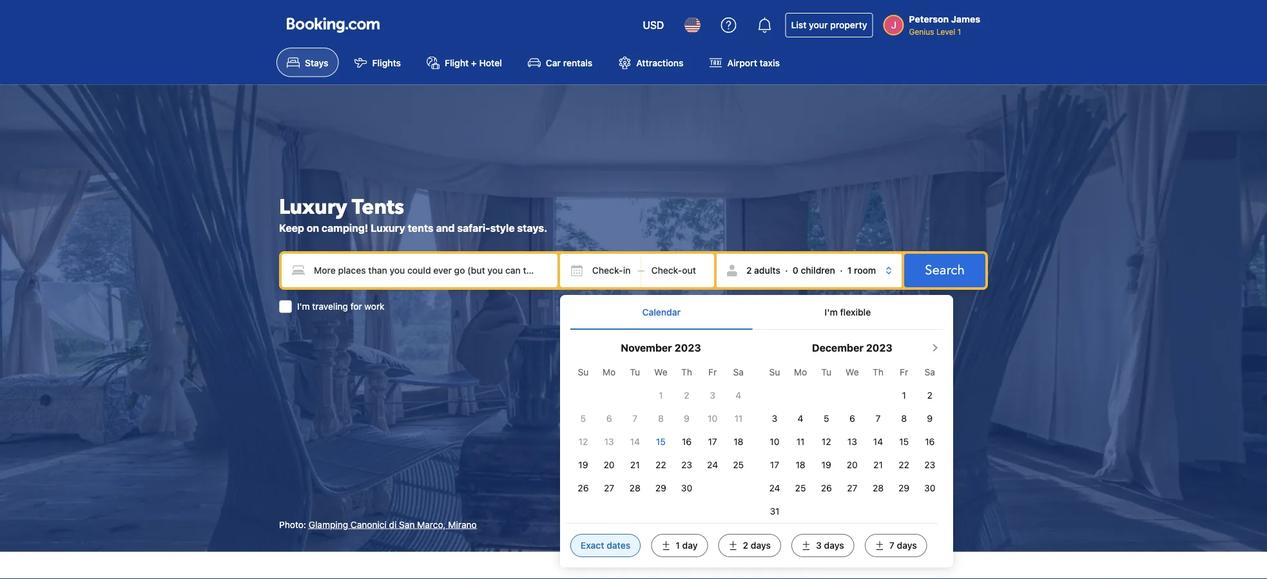 Task type: vqa. For each thing, say whether or not it's contained in the screenshot.


Task type: describe. For each thing, give the bounding box(es) containing it.
12 for 12 november 2023 checkbox
[[579, 437, 588, 447]]

31
[[770, 506, 780, 517]]

11 for 11 november 2023 checkbox
[[734, 414, 743, 424]]

29 for 29 option
[[655, 483, 666, 494]]

tu for november 2023
[[630, 367, 640, 378]]

th for december 2023
[[873, 367, 884, 378]]

december 2023 element for november
[[570, 361, 752, 500]]

check-in
[[592, 265, 631, 276]]

3 for 3 december 2023 checkbox
[[772, 414, 778, 424]]

29 November 2023 checkbox
[[655, 483, 666, 494]]

4 for 4 option
[[736, 390, 741, 401]]

i'm flexible button
[[753, 295, 943, 329]]

3 days
[[816, 541, 844, 551]]

property
[[830, 20, 867, 30]]

check-out
[[651, 265, 696, 276]]

2 adults · 0 children · 1 room
[[746, 265, 876, 276]]

12 for 12 checkbox
[[822, 437, 831, 447]]

1 inside peterson james genius level 1
[[958, 27, 961, 36]]

exact dates
[[581, 541, 630, 551]]

flights link
[[344, 48, 411, 77]]

16 November 2023 checkbox
[[682, 437, 692, 447]]

14 November 2023 checkbox
[[630, 437, 640, 447]]

12 November 2023 checkbox
[[579, 437, 588, 447]]

i'm traveling for work
[[297, 301, 385, 312]]

1 left the room
[[847, 265, 852, 276]]

th for november 2023
[[681, 367, 692, 378]]

7 days
[[889, 541, 917, 551]]

20 for 20 option
[[604, 460, 615, 471]]

1 December 2023 checkbox
[[902, 390, 906, 401]]

27 for 27 option on the bottom of page
[[604, 483, 614, 494]]

8 for 8 checkbox
[[901, 414, 907, 424]]

20 December 2023 checkbox
[[847, 460, 858, 471]]

14 for 14 december 2023 checkbox in the bottom right of the page
[[873, 437, 883, 447]]

camping!
[[322, 222, 368, 234]]

1 · from the left
[[785, 265, 788, 276]]

8 November 2023 checkbox
[[658, 414, 664, 424]]

flight + hotel link
[[416, 48, 512, 77]]

14 December 2023 checkbox
[[873, 437, 883, 447]]

peterson
[[909, 14, 949, 24]]

19 December 2023 checkbox
[[822, 460, 831, 471]]

12 December 2023 checkbox
[[822, 437, 831, 447]]

taxis
[[760, 57, 780, 68]]

3 for 3 checkbox
[[710, 390, 715, 401]]

usd button
[[635, 10, 672, 41]]

10 for the 10 november 2023 checkbox
[[708, 414, 718, 424]]

days for 3 days
[[824, 541, 844, 551]]

adults
[[754, 265, 781, 276]]

9 for the 9 option
[[684, 414, 690, 424]]

dates
[[607, 541, 630, 551]]

3 December 2023 checkbox
[[772, 414, 778, 424]]

stays
[[305, 57, 328, 68]]

17 for 17 december 2023 checkbox
[[770, 460, 779, 471]]

booking.com online hotel reservations image
[[287, 17, 380, 33]]

22 December 2023 checkbox
[[899, 460, 909, 471]]

2 horizontal spatial 3
[[816, 541, 822, 551]]

san
[[399, 519, 415, 530]]

24 for 24 december 2023 option
[[769, 483, 780, 494]]

i'm for i'm flexible
[[825, 307, 838, 318]]

6 for 6 checkbox
[[850, 414, 855, 424]]

november
[[621, 342, 672, 354]]

0 vertical spatial +
[[471, 57, 477, 68]]

11 November 2023 checkbox
[[734, 414, 743, 424]]

su for december 2023
[[769, 367, 780, 378]]

1 up 8 checkbox
[[902, 390, 906, 401]]

23 for 23 option
[[925, 460, 935, 471]]

8 for '8' "option" at the bottom of the page
[[658, 414, 664, 424]]

work
[[364, 301, 385, 312]]

4 for 4 checkbox
[[798, 414, 803, 424]]

day
[[682, 541, 698, 551]]

21 for 21 november 2023 checkbox
[[630, 460, 640, 471]]

room
[[854, 265, 876, 276]]

on
[[307, 222, 319, 234]]

23 December 2023 checkbox
[[925, 460, 935, 471]]

peterson james genius level 1
[[909, 14, 980, 36]]

7 December 2023 checkbox
[[876, 414, 881, 424]]

stays link
[[277, 48, 339, 77]]

2 days
[[743, 541, 771, 551]]

december 2023
[[812, 342, 893, 354]]

safari-
[[457, 222, 490, 234]]

19 for 19 december 2023 checkbox on the right of page
[[822, 460, 831, 471]]

2023 for november 2023
[[675, 342, 701, 354]]

26 for 26 november 2023 checkbox
[[578, 483, 589, 494]]

glamping
[[309, 519, 348, 530]]

car
[[546, 57, 561, 68]]

calendar
[[642, 307, 681, 318]]

usd
[[643, 19, 664, 31]]

list your property link
[[785, 13, 873, 37]]

11 for 11 december 2023 'option'
[[797, 437, 805, 447]]

2023 for december 2023
[[866, 342, 893, 354]]

10 for 10 checkbox
[[770, 437, 780, 447]]

6 for the '6 november 2023' option
[[606, 414, 612, 424]]

tu for december 2023
[[821, 367, 832, 378]]

james
[[951, 14, 980, 24]]

17 December 2023 checkbox
[[770, 460, 779, 471]]

tents
[[352, 193, 404, 221]]

di
[[389, 519, 397, 530]]

23 November 2023 checkbox
[[681, 460, 692, 471]]

photo: glamping canonici di san marco, mirano
[[279, 519, 477, 530]]

30 for 30 option
[[924, 483, 936, 494]]

keep
[[279, 222, 304, 234]]

22 for 22 november 2023 checkbox
[[656, 460, 666, 471]]

tab list inside "search field"
[[570, 295, 943, 330]]

16 for "16" checkbox
[[925, 437, 935, 447]]

5 November 2023 checkbox
[[581, 414, 586, 424]]

none search field containing search
[[279, 251, 988, 568]]

flights
[[372, 57, 401, 68]]

15 November 2023 checkbox
[[656, 437, 666, 447]]

18 for 18 november 2023 checkbox
[[734, 437, 743, 447]]

for
[[350, 301, 362, 312]]

december
[[812, 342, 864, 354]]

stays.
[[517, 222, 547, 234]]

24 November 2023 checkbox
[[707, 460, 718, 471]]

28 for 28 november 2023 checkbox at bottom
[[630, 483, 641, 494]]

1 November 2023 checkbox
[[659, 390, 663, 401]]

+ inside "search field"
[[675, 256, 680, 266]]

mo for december
[[794, 367, 807, 378]]

21 November 2023 checkbox
[[630, 460, 640, 471]]

list your property
[[791, 20, 867, 30]]

in
[[623, 265, 631, 276]]

31 December 2023 checkbox
[[770, 506, 780, 517]]

photo:
[[279, 519, 306, 530]]

13 for 13 november 2023 checkbox
[[604, 437, 614, 447]]

24 for 24 option
[[707, 460, 718, 471]]

marco,
[[417, 519, 446, 530]]

canonici
[[351, 519, 387, 530]]



Task type: locate. For each thing, give the bounding box(es) containing it.
1 check- from the left
[[592, 265, 623, 276]]

0 horizontal spatial 25
[[733, 460, 744, 471]]

1 horizontal spatial 9
[[927, 414, 933, 424]]

out
[[682, 265, 696, 276]]

luxury tents keep on camping! luxury tents and safari-style stays.
[[279, 193, 547, 234]]

1 th from the left
[[681, 367, 692, 378]]

5 December 2023 checkbox
[[824, 414, 829, 424]]

1 horizontal spatial 30
[[924, 483, 936, 494]]

2 su from the left
[[769, 367, 780, 378]]

0 horizontal spatial i'm
[[297, 301, 310, 312]]

1 mo from the left
[[603, 367, 616, 378]]

2 5 from the left
[[824, 414, 829, 424]]

flexible
[[840, 307, 871, 318]]

1 horizontal spatial 10
[[770, 437, 780, 447]]

1 horizontal spatial december 2023 element
[[762, 361, 943, 523]]

tents
[[408, 222, 434, 234]]

9 November 2023 checkbox
[[684, 414, 690, 424]]

1 horizontal spatial 18
[[796, 460, 806, 471]]

2 26 from the left
[[821, 483, 832, 494]]

1 13 from the left
[[604, 437, 614, 447]]

fr for december 2023
[[900, 367, 908, 378]]

27 down 20 december 2023 option
[[847, 483, 858, 494]]

luxury up the 'on'
[[279, 193, 347, 221]]

6 November 2023 checkbox
[[606, 414, 612, 424]]

0 horizontal spatial 27
[[604, 483, 614, 494]]

flight + hotel
[[445, 57, 502, 68]]

1 horizontal spatial 11
[[797, 437, 805, 447]]

19 for 19 checkbox
[[578, 460, 588, 471]]

1 vertical spatial +
[[675, 256, 680, 266]]

15 for the 15 november 2023 checkbox
[[656, 437, 666, 447]]

0 horizontal spatial 22
[[656, 460, 666, 471]]

1 we from the left
[[654, 367, 668, 378]]

7 for 7 option
[[633, 414, 638, 424]]

tab list
[[570, 295, 943, 330]]

12 down the '5' option
[[579, 437, 588, 447]]

0 horizontal spatial 21
[[630, 460, 640, 471]]

13 for 13 december 2023 checkbox
[[848, 437, 857, 447]]

28 down the 21 checkbox
[[873, 483, 884, 494]]

su up the '5' option
[[578, 367, 589, 378]]

1 26 from the left
[[578, 483, 589, 494]]

0 horizontal spatial su
[[578, 367, 589, 378]]

18 November 2023 checkbox
[[734, 437, 743, 447]]

1 horizontal spatial th
[[873, 367, 884, 378]]

1 9 from the left
[[684, 414, 690, 424]]

1 horizontal spatial i'm
[[825, 307, 838, 318]]

· right children
[[840, 265, 843, 276]]

2 29 from the left
[[899, 483, 910, 494]]

9 up 16 checkbox
[[684, 414, 690, 424]]

3 up 10 checkbox
[[772, 414, 778, 424]]

i'm left traveling
[[297, 301, 310, 312]]

0 horizontal spatial 24
[[707, 460, 718, 471]]

20 up 27 december 2023 option
[[847, 460, 858, 471]]

2 tu from the left
[[821, 367, 832, 378]]

th down december 2023
[[873, 367, 884, 378]]

attractions link
[[608, 48, 694, 77]]

7 up 14 november 2023 checkbox on the bottom
[[633, 414, 638, 424]]

4 November 2023 checkbox
[[736, 390, 741, 401]]

th up 2 option
[[681, 367, 692, 378]]

0 horizontal spatial 15
[[656, 437, 666, 447]]

mirano
[[448, 519, 477, 530]]

2 left adults
[[746, 265, 752, 276]]

2 15 from the left
[[899, 437, 909, 447]]

i'm for i'm traveling for work
[[297, 301, 310, 312]]

5 up 12 checkbox
[[824, 414, 829, 424]]

1 horizontal spatial luxury
[[371, 222, 405, 234]]

21 down 14 november 2023 checkbox on the bottom
[[630, 460, 640, 471]]

check- for out
[[651, 265, 682, 276]]

2 horizontal spatial 7
[[889, 541, 895, 551]]

2 9 from the left
[[927, 414, 933, 424]]

2 up 9 option
[[927, 390, 933, 401]]

fr
[[708, 367, 717, 378], [900, 367, 908, 378]]

2 28 from the left
[[873, 483, 884, 494]]

airport taxis link
[[699, 48, 790, 77]]

27
[[604, 483, 614, 494], [847, 483, 858, 494]]

2 27 from the left
[[847, 483, 858, 494]]

28 down 21 november 2023 checkbox
[[630, 483, 641, 494]]

28 November 2023 checkbox
[[630, 483, 641, 494]]

20 November 2023 checkbox
[[604, 460, 615, 471]]

1 27 from the left
[[604, 483, 614, 494]]

1 december 2023 element from the left
[[570, 361, 752, 500]]

2 horizontal spatial days
[[897, 541, 917, 551]]

4 up 11 november 2023 checkbox
[[736, 390, 741, 401]]

28
[[630, 483, 641, 494], [873, 483, 884, 494]]

we down december 2023
[[846, 367, 859, 378]]

0 horizontal spatial 10
[[708, 414, 718, 424]]

25 down 18 november 2023 checkbox
[[733, 460, 744, 471]]

5 for the '5' option
[[581, 414, 586, 424]]

6 December 2023 checkbox
[[850, 414, 855, 424]]

0 horizontal spatial 12
[[579, 437, 588, 447]]

17 November 2023 checkbox
[[708, 437, 717, 447]]

car rentals
[[546, 57, 593, 68]]

0 horizontal spatial sa
[[733, 367, 744, 378]]

17 down 10 checkbox
[[770, 460, 779, 471]]

1 14 from the left
[[630, 437, 640, 447]]

18 down 11 november 2023 checkbox
[[734, 437, 743, 447]]

0 horizontal spatial ·
[[785, 265, 788, 276]]

16
[[682, 437, 692, 447], [925, 437, 935, 447]]

1 horizontal spatial 19
[[822, 460, 831, 471]]

check- right in
[[651, 265, 682, 276]]

25
[[733, 460, 744, 471], [795, 483, 806, 494]]

tu down december
[[821, 367, 832, 378]]

tab list containing calendar
[[570, 295, 943, 330]]

1 horizontal spatial 2023
[[866, 342, 893, 354]]

0 horizontal spatial luxury
[[279, 193, 347, 221]]

· left 0 at the top
[[785, 265, 788, 276]]

5 for 5 checkbox
[[824, 414, 829, 424]]

mo up 4 checkbox
[[794, 367, 807, 378]]

1 2023 from the left
[[675, 342, 701, 354]]

0 horizontal spatial december 2023 element
[[570, 361, 752, 500]]

15 December 2023 checkbox
[[899, 437, 909, 447]]

i'm
[[297, 301, 310, 312], [825, 307, 838, 318]]

7 right 3 days
[[889, 541, 895, 551]]

9 up "16" checkbox
[[927, 414, 933, 424]]

30 down 23 option
[[924, 483, 936, 494]]

0 horizontal spatial 9
[[684, 414, 690, 424]]

days for 7 days
[[897, 541, 917, 551]]

0 vertical spatial 10
[[708, 414, 718, 424]]

0 horizontal spatial check-
[[592, 265, 623, 276]]

rentals
[[563, 57, 593, 68]]

10 down 3 checkbox
[[708, 414, 718, 424]]

0 horizontal spatial 11
[[734, 414, 743, 424]]

2 8 from the left
[[901, 414, 907, 424]]

1 12 from the left
[[579, 437, 588, 447]]

1 horizontal spatial tu
[[821, 367, 832, 378]]

30 December 2023 checkbox
[[924, 483, 936, 494]]

1 horizontal spatial check-
[[651, 265, 682, 276]]

29 down 22 november 2023 checkbox
[[655, 483, 666, 494]]

0 horizontal spatial 16
[[682, 437, 692, 447]]

2 we from the left
[[846, 367, 859, 378]]

1 vertical spatial 11
[[797, 437, 805, 447]]

7 for "7" checkbox
[[876, 414, 881, 424]]

0 horizontal spatial tu
[[630, 367, 640, 378]]

children
[[801, 265, 835, 276]]

0
[[793, 265, 799, 276]]

6
[[606, 414, 612, 424], [850, 414, 855, 424]]

0 vertical spatial 3
[[710, 390, 715, 401]]

21 down 14 december 2023 checkbox in the bottom right of the page
[[874, 460, 883, 471]]

5
[[581, 414, 586, 424], [824, 414, 829, 424]]

17
[[708, 437, 717, 447], [770, 460, 779, 471]]

24 up 31 checkbox
[[769, 483, 780, 494]]

26 for 26 december 2023 checkbox
[[821, 483, 832, 494]]

traveling
[[312, 301, 348, 312]]

18
[[734, 437, 743, 447], [796, 460, 806, 471]]

luxury down tents
[[371, 222, 405, 234]]

12 down 5 checkbox
[[822, 437, 831, 447]]

7 up 14 december 2023 checkbox in the bottom right of the page
[[876, 414, 881, 424]]

1 30 from the left
[[681, 483, 692, 494]]

1 29 from the left
[[655, 483, 666, 494]]

11 up '18 december 2023' option
[[797, 437, 805, 447]]

6 up 13 november 2023 checkbox
[[606, 414, 612, 424]]

15
[[656, 437, 666, 447], [899, 437, 909, 447]]

check-
[[592, 265, 623, 276], [651, 265, 682, 276]]

15 up 22 option
[[899, 437, 909, 447]]

10
[[708, 414, 718, 424], [770, 437, 780, 447]]

1 horizontal spatial 25
[[795, 483, 806, 494]]

30 down 23 november 2023 "option"
[[681, 483, 692, 494]]

16 December 2023 checkbox
[[925, 437, 935, 447]]

1 19 from the left
[[578, 460, 588, 471]]

1 horizontal spatial 15
[[899, 437, 909, 447]]

hotel
[[479, 57, 502, 68]]

1 right level
[[958, 27, 961, 36]]

car rentals link
[[518, 48, 603, 77]]

days down the 29 checkbox
[[897, 541, 917, 551]]

18 for '18 december 2023' option
[[796, 460, 806, 471]]

20 for 20 december 2023 option
[[847, 460, 858, 471]]

23 up 30 option
[[925, 460, 935, 471]]

2 November 2023 checkbox
[[684, 390, 689, 401]]

1 22 from the left
[[656, 460, 666, 471]]

i'm left flexible
[[825, 307, 838, 318]]

3 November 2023 checkbox
[[710, 390, 715, 401]]

1 horizontal spatial 6
[[850, 414, 855, 424]]

2 fr from the left
[[900, 367, 908, 378]]

30 November 2023 checkbox
[[681, 483, 692, 494]]

Type your destination search field
[[282, 254, 557, 287]]

1 horizontal spatial sa
[[925, 367, 935, 378]]

1 horizontal spatial fr
[[900, 367, 908, 378]]

0 vertical spatial 25
[[733, 460, 744, 471]]

0 horizontal spatial 17
[[708, 437, 717, 447]]

and
[[436, 222, 455, 234]]

2 30 from the left
[[924, 483, 936, 494]]

28 for 28 december 2023 option
[[873, 483, 884, 494]]

calendar button
[[570, 295, 753, 329]]

1 8 from the left
[[658, 414, 664, 424]]

0 horizontal spatial 18
[[734, 437, 743, 447]]

20 up 27 option on the bottom of page
[[604, 460, 615, 471]]

mo for november
[[603, 367, 616, 378]]

23 for 23 november 2023 "option"
[[681, 460, 692, 471]]

3 up the 10 november 2023 checkbox
[[710, 390, 715, 401]]

1 day
[[676, 541, 698, 551]]

10 December 2023 checkbox
[[770, 437, 780, 447]]

0 horizontal spatial 3
[[710, 390, 715, 401]]

2 right day
[[743, 541, 748, 551]]

1 20 from the left
[[604, 460, 615, 471]]

0 horizontal spatial mo
[[603, 367, 616, 378]]

1 21 from the left
[[630, 460, 640, 471]]

we for november
[[654, 367, 668, 378]]

0 horizontal spatial 26
[[578, 483, 589, 494]]

2 16 from the left
[[925, 437, 935, 447]]

10 up 17 december 2023 checkbox
[[770, 437, 780, 447]]

tu down november
[[630, 367, 640, 378]]

1 horizontal spatial 16
[[925, 437, 935, 447]]

2023
[[675, 342, 701, 354], [866, 342, 893, 354]]

1 15 from the left
[[656, 437, 666, 447]]

2 december 2023 element from the left
[[762, 361, 943, 523]]

15 for the 15 option
[[899, 437, 909, 447]]

days down 26 december 2023 checkbox
[[824, 541, 844, 551]]

1 16 from the left
[[682, 437, 692, 447]]

sa up 4 option
[[733, 367, 744, 378]]

16 down 9 option
[[925, 437, 935, 447]]

6 up 13 december 2023 checkbox
[[850, 414, 855, 424]]

0 vertical spatial 4
[[736, 390, 741, 401]]

1 horizontal spatial 26
[[821, 483, 832, 494]]

19 November 2023 checkbox
[[578, 460, 588, 471]]

sa up 2 december 2023 'checkbox'
[[925, 367, 935, 378]]

10 November 2023 checkbox
[[708, 414, 718, 424]]

genius
[[909, 27, 934, 36]]

su up 3 december 2023 checkbox
[[769, 367, 780, 378]]

svg image
[[651, 264, 664, 277]]

0 horizontal spatial 6
[[606, 414, 612, 424]]

days down 31
[[751, 541, 771, 551]]

0 vertical spatial 24
[[707, 460, 718, 471]]

2 21 from the left
[[874, 460, 883, 471]]

23 up 30 november 2023 option
[[681, 460, 692, 471]]

1 horizontal spatial 29
[[899, 483, 910, 494]]

8 down 1 checkbox
[[901, 414, 907, 424]]

11 December 2023 checkbox
[[797, 437, 805, 447]]

2 up the 9 option
[[684, 390, 689, 401]]

22 November 2023 checkbox
[[656, 460, 666, 471]]

1 horizontal spatial 23
[[925, 460, 935, 471]]

14
[[630, 437, 640, 447], [873, 437, 883, 447]]

28 December 2023 checkbox
[[873, 483, 884, 494]]

2 20 from the left
[[847, 460, 858, 471]]

0 horizontal spatial 23
[[681, 460, 692, 471]]

16 for 16 checkbox
[[682, 437, 692, 447]]

sa for december 2023
[[925, 367, 935, 378]]

0 vertical spatial luxury
[[279, 193, 347, 221]]

mo up the '6 november 2023' option
[[603, 367, 616, 378]]

airport taxis
[[727, 57, 780, 68]]

0 horizontal spatial 14
[[630, 437, 640, 447]]

+
[[471, 57, 477, 68], [675, 256, 680, 266]]

1 horizontal spatial 14
[[873, 437, 883, 447]]

16 down the 9 option
[[682, 437, 692, 447]]

0 horizontal spatial 8
[[658, 414, 664, 424]]

0 horizontal spatial 30
[[681, 483, 692, 494]]

29
[[655, 483, 666, 494], [899, 483, 910, 494]]

su for november 2023
[[578, 367, 589, 378]]

11
[[734, 414, 743, 424], [797, 437, 805, 447]]

8
[[658, 414, 664, 424], [901, 414, 907, 424]]

1 horizontal spatial +
[[675, 256, 680, 266]]

luxury
[[279, 193, 347, 221], [371, 222, 405, 234]]

2 days from the left
[[824, 541, 844, 551]]

22 down the 15 option
[[899, 460, 909, 471]]

27 December 2023 checkbox
[[847, 483, 858, 494]]

0 horizontal spatial th
[[681, 367, 692, 378]]

1 up '8' "option" at the bottom of the page
[[659, 390, 663, 401]]

2 13 from the left
[[848, 437, 857, 447]]

1 fr from the left
[[708, 367, 717, 378]]

november 2023
[[621, 342, 701, 354]]

svg image
[[570, 264, 583, 277]]

days
[[751, 541, 771, 551], [824, 541, 844, 551], [897, 541, 917, 551]]

14 down "7" checkbox
[[873, 437, 883, 447]]

1 horizontal spatial mo
[[794, 367, 807, 378]]

26 November 2023 checkbox
[[578, 483, 589, 494]]

17 for 17 option
[[708, 437, 717, 447]]

0 horizontal spatial 19
[[578, 460, 588, 471]]

2 check- from the left
[[651, 265, 682, 276]]

19 up 26 november 2023 checkbox
[[578, 460, 588, 471]]

26 December 2023 checkbox
[[821, 483, 832, 494]]

8 down 1 november 2023 option
[[658, 414, 664, 424]]

1 horizontal spatial 3
[[772, 414, 778, 424]]

1 horizontal spatial days
[[824, 541, 844, 551]]

1 left day
[[676, 541, 680, 551]]

search button
[[904, 254, 986, 287]]

26
[[578, 483, 589, 494], [821, 483, 832, 494]]

21 December 2023 checkbox
[[874, 460, 883, 471]]

13 up 20 december 2023 option
[[848, 437, 857, 447]]

0 horizontal spatial 29
[[655, 483, 666, 494]]

13
[[604, 437, 614, 447], [848, 437, 857, 447]]

1 horizontal spatial we
[[846, 367, 859, 378]]

sa
[[733, 367, 744, 378], [925, 367, 935, 378]]

5 up 12 november 2023 checkbox
[[581, 414, 586, 424]]

25 for 25 december 2023 checkbox
[[795, 483, 806, 494]]

flight
[[445, 57, 469, 68]]

1 vertical spatial 3
[[772, 414, 778, 424]]

mo
[[603, 367, 616, 378], [794, 367, 807, 378]]

i'm inside i'm flexible button
[[825, 307, 838, 318]]

1 horizontal spatial 21
[[874, 460, 883, 471]]

0 vertical spatial 11
[[734, 414, 743, 424]]

14 up 21 november 2023 checkbox
[[630, 437, 640, 447]]

17 down the 10 november 2023 checkbox
[[708, 437, 717, 447]]

your
[[809, 20, 828, 30]]

2 th from the left
[[873, 367, 884, 378]]

0 horizontal spatial fr
[[708, 367, 717, 378]]

fr up 1 checkbox
[[900, 367, 908, 378]]

2 2023 from the left
[[866, 342, 893, 354]]

26 down 19 december 2023 checkbox on the right of page
[[821, 483, 832, 494]]

24
[[707, 460, 718, 471], [769, 483, 780, 494]]

1 horizontal spatial 27
[[847, 483, 858, 494]]

2 sa from the left
[[925, 367, 935, 378]]

11 down 4 option
[[734, 414, 743, 424]]

9 for 9 option
[[927, 414, 933, 424]]

13 November 2023 checkbox
[[604, 437, 614, 447]]

22
[[656, 460, 666, 471], [899, 460, 909, 471]]

1 horizontal spatial 24
[[769, 483, 780, 494]]

30 for 30 november 2023 option
[[681, 483, 692, 494]]

22 for 22 option
[[899, 460, 909, 471]]

13 up 20 option
[[604, 437, 614, 447]]

3
[[710, 390, 715, 401], [772, 414, 778, 424], [816, 541, 822, 551]]

9 December 2023 checkbox
[[927, 414, 933, 424]]

29 down 22 option
[[899, 483, 910, 494]]

level
[[936, 27, 955, 36]]

25 December 2023 checkbox
[[795, 483, 806, 494]]

1 vertical spatial 10
[[770, 437, 780, 447]]

8 December 2023 checkbox
[[901, 414, 907, 424]]

1 days from the left
[[751, 541, 771, 551]]

we for december
[[846, 367, 859, 378]]

3 down 26 december 2023 checkbox
[[816, 541, 822, 551]]

fr for november 2023
[[708, 367, 717, 378]]

1 sa from the left
[[733, 367, 744, 378]]

1 su from the left
[[578, 367, 589, 378]]

24 down 17 option
[[707, 460, 718, 471]]

1 28 from the left
[[630, 483, 641, 494]]

0 horizontal spatial days
[[751, 541, 771, 551]]

sa for november 2023
[[733, 367, 744, 378]]

december 2023 element
[[570, 361, 752, 500], [762, 361, 943, 523]]

check- right svg image
[[592, 265, 623, 276]]

2023 right december
[[866, 342, 893, 354]]

1 horizontal spatial 12
[[822, 437, 831, 447]]

20
[[604, 460, 615, 471], [847, 460, 858, 471]]

21
[[630, 460, 640, 471], [874, 460, 883, 471]]

4 up 11 december 2023 'option'
[[798, 414, 803, 424]]

1 horizontal spatial 7
[[876, 414, 881, 424]]

15 up 22 november 2023 checkbox
[[656, 437, 666, 447]]

airport
[[727, 57, 757, 68]]

0 horizontal spatial we
[[654, 367, 668, 378]]

1 vertical spatial 18
[[796, 460, 806, 471]]

18 December 2023 checkbox
[[796, 460, 806, 471]]

1 horizontal spatial 13
[[848, 437, 857, 447]]

24 December 2023 checkbox
[[769, 483, 780, 494]]

0 horizontal spatial 28
[[630, 483, 641, 494]]

1 horizontal spatial 5
[[824, 414, 829, 424]]

glamping canonici di san marco, mirano link
[[309, 519, 477, 530]]

1 horizontal spatial 8
[[901, 414, 907, 424]]

2 mo from the left
[[794, 367, 807, 378]]

i'm flexible
[[825, 307, 871, 318]]

1 5 from the left
[[581, 414, 586, 424]]

7
[[633, 414, 638, 424], [876, 414, 881, 424], [889, 541, 895, 551]]

1 horizontal spatial 17
[[770, 460, 779, 471]]

13 December 2023 checkbox
[[848, 437, 857, 447]]

2 December 2023 checkbox
[[927, 390, 933, 401]]

0 horizontal spatial 7
[[633, 414, 638, 424]]

1 horizontal spatial su
[[769, 367, 780, 378]]

0 horizontal spatial 13
[[604, 437, 614, 447]]

4 December 2023 checkbox
[[798, 414, 803, 424]]

2 23 from the left
[[925, 460, 935, 471]]

None search field
[[279, 251, 988, 568]]

0 vertical spatial 18
[[734, 437, 743, 447]]

exact
[[581, 541, 604, 551]]

29 December 2023 checkbox
[[899, 483, 910, 494]]

18 down 11 december 2023 'option'
[[796, 460, 806, 471]]

+ left "hotel"
[[471, 57, 477, 68]]

1 6 from the left
[[606, 414, 612, 424]]

2 6 from the left
[[850, 414, 855, 424]]

december 2023 element for december
[[762, 361, 943, 523]]

27 down 20 option
[[604, 483, 614, 494]]

2 vertical spatial 3
[[816, 541, 822, 551]]

1 vertical spatial luxury
[[371, 222, 405, 234]]

26 down 19 checkbox
[[578, 483, 589, 494]]

list
[[791, 20, 807, 30]]

7 November 2023 checkbox
[[633, 414, 638, 424]]

25 November 2023 checkbox
[[733, 460, 744, 471]]

1 horizontal spatial 28
[[873, 483, 884, 494]]

14 for 14 november 2023 checkbox on the bottom
[[630, 437, 640, 447]]

fr up 3 checkbox
[[708, 367, 717, 378]]

style
[[490, 222, 515, 234]]

3 days from the left
[[897, 541, 917, 551]]

2 12 from the left
[[822, 437, 831, 447]]

search
[[925, 262, 965, 279]]

2 22 from the left
[[899, 460, 909, 471]]

22 down the 15 november 2023 checkbox
[[656, 460, 666, 471]]

we
[[654, 367, 668, 378], [846, 367, 859, 378]]

we up 1 november 2023 option
[[654, 367, 668, 378]]

attractions
[[636, 57, 684, 68]]

27 November 2023 checkbox
[[604, 483, 614, 494]]

27 for 27 december 2023 option
[[847, 483, 858, 494]]

tu
[[630, 367, 640, 378], [821, 367, 832, 378]]

0 horizontal spatial 20
[[604, 460, 615, 471]]

25 down '18 december 2023' option
[[795, 483, 806, 494]]

2 19 from the left
[[822, 460, 831, 471]]

1 tu from the left
[[630, 367, 640, 378]]

+ left out
[[675, 256, 680, 266]]

19 up 26 december 2023 checkbox
[[822, 460, 831, 471]]

1 horizontal spatial 22
[[899, 460, 909, 471]]

25 for 25 november 2023 option on the right bottom of page
[[733, 460, 744, 471]]

check- for in
[[592, 265, 623, 276]]

su
[[578, 367, 589, 378], [769, 367, 780, 378]]

days for 2 days
[[751, 541, 771, 551]]

2023 right november
[[675, 342, 701, 354]]

21 for the 21 checkbox
[[874, 460, 883, 471]]

0 horizontal spatial 5
[[581, 414, 586, 424]]

2 · from the left
[[840, 265, 843, 276]]

29 for the 29 checkbox
[[899, 483, 910, 494]]

2 14 from the left
[[873, 437, 883, 447]]

0 horizontal spatial 4
[[736, 390, 741, 401]]

1 horizontal spatial 4
[[798, 414, 803, 424]]

1 23 from the left
[[681, 460, 692, 471]]



